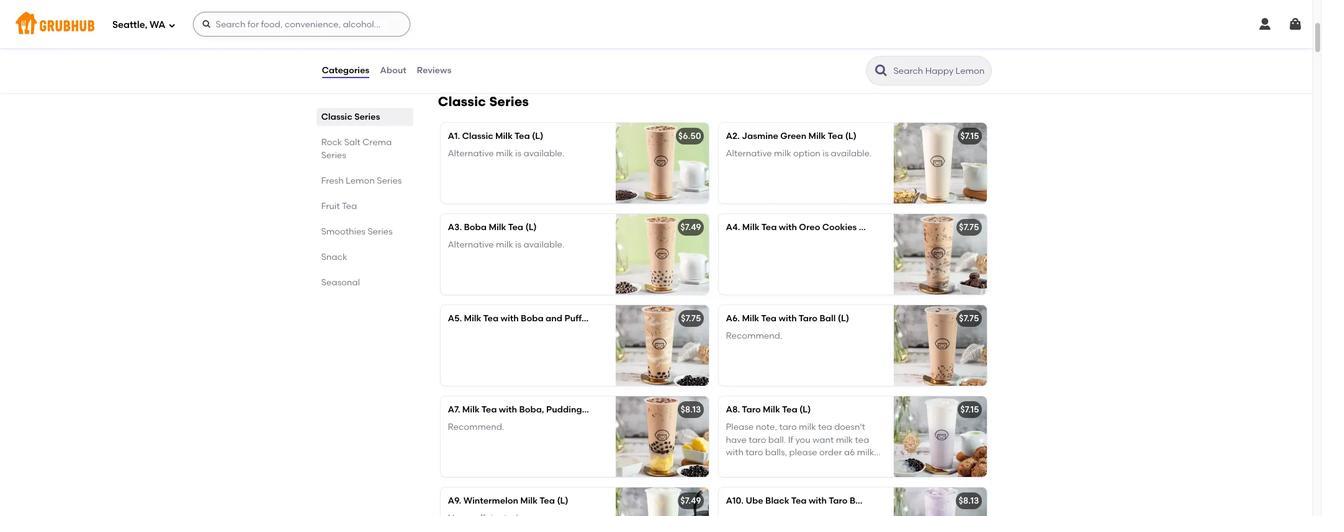 Task type: vqa. For each thing, say whether or not it's contained in the screenshot.
the gyro
no



Task type: locate. For each thing, give the bounding box(es) containing it.
1 horizontal spatial tea
[[818, 422, 832, 433]]

recommend. down a7.
[[448, 422, 504, 433]]

2 alternative milk is available. from the top
[[448, 240, 564, 250]]

boba
[[464, 222, 487, 233], [521, 313, 544, 324]]

boba,
[[519, 405, 544, 415]]

a1.
[[448, 131, 460, 142]]

if
[[788, 435, 793, 445]]

alternative milk is available.
[[448, 149, 564, 159], [448, 240, 564, 250]]

taro
[[799, 313, 817, 324], [742, 405, 761, 415], [829, 496, 848, 506]]

ball
[[820, 313, 836, 324], [850, 496, 866, 506]]

$6.50
[[678, 131, 701, 142]]

group
[[359, 7, 384, 17]]

series
[[489, 94, 529, 109], [354, 112, 380, 122], [321, 150, 346, 161], [377, 176, 402, 186], [368, 227, 393, 237]]

reviews button
[[416, 48, 452, 93]]

smoothies series
[[321, 227, 393, 237]]

tea down have
[[726, 460, 740, 471]]

with
[[779, 222, 797, 233], [501, 313, 519, 324], [779, 313, 797, 324], [499, 405, 517, 415], [726, 447, 744, 458], [742, 460, 760, 471], [809, 496, 827, 506]]

order inside please note, taro milk tea doesn't have taro ball. if you want milk tea with taro balls, please order a6 milk tea with taro balls.
[[819, 447, 842, 458]]

a2. jasmine green milk tea (l)
[[726, 131, 857, 142]]

snack tab
[[321, 251, 408, 264]]

0 vertical spatial ball
[[820, 313, 836, 324]]

2 vertical spatial and
[[584, 405, 601, 415]]

2 horizontal spatial taro
[[829, 496, 848, 506]]

and for cookies
[[859, 222, 876, 233]]

classic right a1.
[[462, 131, 493, 142]]

milk
[[495, 131, 513, 142], [808, 131, 826, 142], [489, 222, 506, 233], [742, 222, 759, 233], [464, 313, 481, 324], [742, 313, 759, 324], [462, 405, 480, 415], [763, 405, 780, 415], [520, 496, 538, 506]]

and for pudding
[[584, 405, 601, 415]]

smoothies
[[321, 227, 366, 237]]

milk
[[496, 149, 513, 159], [774, 149, 791, 159], [496, 240, 513, 250], [799, 422, 816, 433], [836, 435, 853, 445], [857, 447, 874, 458]]

tea inside fruit tea tab
[[342, 201, 357, 212]]

alternative milk is available. for boba
[[448, 240, 564, 250]]

1 vertical spatial classic
[[321, 112, 352, 122]]

lemon
[[346, 176, 375, 186]]

recommend. down "a6."
[[726, 331, 782, 342]]

taro
[[779, 422, 797, 433], [749, 435, 766, 445], [746, 447, 763, 458], [762, 460, 779, 471]]

pudding
[[546, 405, 582, 415]]

2 vertical spatial tea
[[726, 460, 740, 471]]

1 horizontal spatial $8.13
[[959, 496, 979, 506]]

fresh
[[321, 176, 344, 186]]

a8. taro milk tea (l) image
[[893, 397, 987, 477]]

2 horizontal spatial tea
[[855, 435, 869, 445]]

$7.49 left a10. at the bottom right
[[680, 496, 701, 506]]

1 horizontal spatial cream
[[897, 222, 926, 233]]

fruit tea
[[321, 201, 357, 212]]

is
[[515, 149, 521, 159], [823, 149, 829, 159], [515, 240, 521, 250]]

a5. milk tea with boba and puff cream (l) image
[[615, 305, 708, 386]]

$7.75
[[959, 222, 979, 233], [681, 313, 701, 324], [959, 313, 979, 324]]

svg image
[[1288, 17, 1303, 32], [201, 19, 211, 29]]

$8.13 for a7. milk tea with boba, pudding and lychee jelly (l) image
[[680, 405, 701, 415]]

seasonal tab
[[321, 276, 408, 289]]

tea down doesn't
[[855, 435, 869, 445]]

classic up a1.
[[438, 94, 486, 109]]

green
[[780, 131, 806, 142]]

have
[[726, 435, 747, 445]]

a7. milk tea with boba, pudding and lychee jelly (l)
[[448, 405, 668, 415]]

0 horizontal spatial $8.13
[[680, 405, 701, 415]]

available. for $6.50
[[523, 149, 564, 159]]

0 vertical spatial and
[[859, 222, 876, 233]]

1 horizontal spatial recommend.
[[726, 331, 782, 342]]

available.
[[523, 149, 564, 159], [831, 149, 872, 159], [523, 240, 564, 250]]

a7. milk tea with boba, pudding and lychee jelly (l) image
[[615, 397, 708, 477]]

is for $6.50
[[515, 149, 521, 159]]

a1. classic milk tea (l) image
[[615, 123, 708, 204]]

seasonal
[[321, 277, 360, 288]]

classic series up the "salt"
[[321, 112, 380, 122]]

black
[[765, 496, 789, 506]]

0 vertical spatial boba
[[464, 222, 487, 233]]

$7.15
[[960, 131, 979, 142], [960, 405, 979, 415]]

available. for $7.49
[[523, 240, 564, 250]]

0 horizontal spatial and
[[546, 313, 562, 324]]

ube
[[746, 496, 763, 506]]

1 alternative milk is available. from the top
[[448, 149, 564, 159]]

a2. jasmine green milk tea (l) image
[[893, 123, 987, 204]]

1 horizontal spatial ball
[[850, 496, 866, 506]]

classic up the rock
[[321, 112, 352, 122]]

a10.
[[726, 496, 744, 506]]

alternative milk is available. for classic
[[448, 149, 564, 159]]

alternative down "jasmine"
[[726, 149, 772, 159]]

and
[[859, 222, 876, 233], [546, 313, 562, 324], [584, 405, 601, 415]]

tea
[[818, 422, 832, 433], [855, 435, 869, 445], [726, 460, 740, 471]]

1 vertical spatial $7.15
[[960, 405, 979, 415]]

0 vertical spatial order
[[386, 7, 409, 17]]

1 horizontal spatial boba
[[521, 313, 544, 324]]

available. down a1. classic milk tea (l)
[[523, 149, 564, 159]]

order right group at left top
[[386, 7, 409, 17]]

$7.75 for a4. milk tea with oreo cookies and puff cream (l)
[[959, 222, 979, 233]]

alternative
[[448, 149, 494, 159], [726, 149, 772, 159], [448, 240, 494, 250]]

alternative down a3.
[[448, 240, 494, 250]]

1 vertical spatial and
[[546, 313, 562, 324]]

alternative down a1.
[[448, 149, 494, 159]]

order
[[386, 7, 409, 17], [819, 447, 842, 458]]

milk right a7.
[[462, 405, 480, 415]]

0 horizontal spatial cream
[[584, 313, 613, 324]]

alternative milk is available. down a1. classic milk tea (l)
[[448, 149, 564, 159]]

0 vertical spatial $7.15
[[960, 131, 979, 142]]

1 horizontal spatial order
[[819, 447, 842, 458]]

1 vertical spatial classic series
[[321, 112, 380, 122]]

0 vertical spatial puff
[[878, 222, 895, 233]]

available. down a3. boba milk tea (l)
[[523, 240, 564, 250]]

milk down a3. boba milk tea (l)
[[496, 240, 513, 250]]

ball.
[[768, 435, 786, 445]]

0 vertical spatial alternative milk is available.
[[448, 149, 564, 159]]

0 vertical spatial $8.13
[[680, 405, 701, 415]]

0 vertical spatial taro
[[799, 313, 817, 324]]

1 $7.49 from the top
[[680, 222, 701, 233]]

0 horizontal spatial ball
[[820, 313, 836, 324]]

$7.15 for alternative milk option is available.
[[960, 131, 979, 142]]

2 horizontal spatial and
[[859, 222, 876, 233]]

0 vertical spatial tea
[[818, 422, 832, 433]]

fruit tea tab
[[321, 200, 408, 213]]

classic series
[[438, 94, 529, 109], [321, 112, 380, 122]]

1 horizontal spatial classic series
[[438, 94, 529, 109]]

a3. boba milk tea (l)
[[448, 222, 537, 233]]

milk right a5.
[[464, 313, 481, 324]]

0 vertical spatial cream
[[897, 222, 926, 233]]

$8.13
[[680, 405, 701, 415], [959, 496, 979, 506]]

recommend. for a6.
[[726, 331, 782, 342]]

tea up want
[[818, 422, 832, 433]]

cream
[[897, 222, 926, 233], [584, 313, 613, 324]]

alternative for jasmine
[[726, 149, 772, 159]]

0 horizontal spatial recommend.
[[448, 422, 504, 433]]

tea
[[515, 131, 530, 142], [828, 131, 843, 142], [342, 201, 357, 212], [508, 222, 523, 233], [761, 222, 777, 233], [483, 313, 499, 324], [761, 313, 777, 324], [481, 405, 497, 415], [782, 405, 797, 415], [540, 496, 555, 506], [791, 496, 807, 506]]

rock salt crema series tab
[[321, 136, 408, 162]]

0 horizontal spatial puff
[[564, 313, 582, 324]]

1 horizontal spatial and
[[584, 405, 601, 415]]

1 vertical spatial order
[[819, 447, 842, 458]]

want
[[813, 435, 834, 445]]

smoothies series tab
[[321, 225, 408, 238]]

milk down the a2. jasmine green milk tea (l)
[[774, 149, 791, 159]]

classic series up a1. classic milk tea (l)
[[438, 94, 529, 109]]

1 vertical spatial $7.49
[[680, 496, 701, 506]]

puff
[[878, 222, 895, 233], [564, 313, 582, 324]]

fruit
[[321, 201, 340, 212]]

is for $7.49
[[515, 240, 521, 250]]

1 $7.15 from the top
[[960, 131, 979, 142]]

a3.
[[448, 222, 462, 233]]

0 horizontal spatial order
[[386, 7, 409, 17]]

0 vertical spatial recommend.
[[726, 331, 782, 342]]

a10. ube black tea with taro ball (l) image
[[893, 488, 987, 516]]

2 vertical spatial classic
[[462, 131, 493, 142]]

series inside tab
[[377, 176, 402, 186]]

a6. milk tea with taro ball (l) image
[[893, 305, 987, 386]]

a10. ube black tea with taro ball (l)
[[726, 496, 879, 506]]

$7.49 left the a4.
[[680, 222, 701, 233]]

a6.
[[726, 313, 740, 324]]

2 $7.49 from the top
[[680, 496, 701, 506]]

is down a3. boba milk tea (l)
[[515, 240, 521, 250]]

2 $7.15 from the top
[[960, 405, 979, 415]]

order down want
[[819, 447, 842, 458]]

alternative milk is available. down a3. boba milk tea (l)
[[448, 240, 564, 250]]

1 vertical spatial $8.13
[[959, 496, 979, 506]]

milk right a6
[[857, 447, 874, 458]]

1 vertical spatial recommend.
[[448, 422, 504, 433]]

is down a1. classic milk tea (l)
[[515, 149, 521, 159]]

a2.
[[726, 131, 740, 142]]

0 horizontal spatial classic series
[[321, 112, 380, 122]]

classic series tab
[[321, 110, 408, 124]]

0 vertical spatial $7.49
[[680, 222, 701, 233]]

main navigation navigation
[[0, 0, 1313, 48]]

(l)
[[532, 131, 543, 142], [845, 131, 857, 142], [525, 222, 537, 233], [928, 222, 940, 233], [615, 313, 627, 324], [838, 313, 849, 324], [657, 405, 668, 415], [799, 405, 811, 415], [557, 496, 568, 506], [868, 496, 879, 506]]

series down the rock
[[321, 150, 346, 161]]

a4.
[[726, 222, 740, 233]]

0 horizontal spatial boba
[[464, 222, 487, 233]]

svg image
[[1257, 17, 1272, 32], [168, 21, 175, 29]]

0 horizontal spatial taro
[[742, 405, 761, 415]]

$7.49
[[680, 222, 701, 233], [680, 496, 701, 506]]

1 vertical spatial taro
[[742, 405, 761, 415]]

recommend.
[[726, 331, 782, 342], [448, 422, 504, 433]]

1 vertical spatial alternative milk is available.
[[448, 240, 564, 250]]

0 horizontal spatial svg image
[[201, 19, 211, 29]]

classic inside tab
[[321, 112, 352, 122]]

series up a1. classic milk tea (l)
[[489, 94, 529, 109]]

a3. boba milk tea (l) image
[[615, 214, 708, 295]]

series right lemon
[[377, 176, 402, 186]]

classic
[[438, 94, 486, 109], [321, 112, 352, 122], [462, 131, 493, 142]]



Task type: describe. For each thing, give the bounding box(es) containing it.
a9.
[[448, 496, 461, 506]]

milk down a1. classic milk tea (l)
[[496, 149, 513, 159]]

milk right a3.
[[489, 222, 506, 233]]

crema
[[362, 137, 392, 148]]

please
[[789, 447, 817, 458]]

0 horizontal spatial tea
[[726, 460, 740, 471]]

categories button
[[321, 48, 370, 93]]

taro up if
[[779, 422, 797, 433]]

milk up you
[[799, 422, 816, 433]]

a1. classic milk tea (l)
[[448, 131, 543, 142]]

rock
[[321, 137, 342, 148]]

salt
[[344, 137, 360, 148]]

$7.75 for a5. milk tea with boba and puff cream (l)
[[681, 313, 701, 324]]

a5.
[[448, 313, 462, 324]]

a7.
[[448, 405, 460, 415]]

1 vertical spatial puff
[[564, 313, 582, 324]]

please note, taro milk tea doesn't have taro ball. if you want milk tea with taro balls, please order a6 milk tea with taro balls.
[[726, 422, 874, 471]]

series up the crema
[[354, 112, 380, 122]]

0 horizontal spatial svg image
[[168, 21, 175, 29]]

$7.15 for please note, taro milk tea doesn't have taro ball. if you want milk tea with taro balls, please order a6 milk tea with taro balls.
[[960, 405, 979, 415]]

0 vertical spatial classic series
[[438, 94, 529, 109]]

jasmine
[[742, 131, 778, 142]]

about button
[[379, 48, 407, 93]]

classic series inside "classic series" tab
[[321, 112, 380, 122]]

alternative milk option is available.
[[726, 149, 872, 159]]

fresh lemon series
[[321, 176, 402, 186]]

rock salt crema series
[[321, 137, 392, 161]]

milk up note,
[[763, 405, 780, 415]]

you
[[795, 435, 810, 445]]

start group order
[[336, 7, 409, 17]]

2 vertical spatial taro
[[829, 496, 848, 506]]

milk right the a4.
[[742, 222, 759, 233]]

seattle, wa
[[112, 19, 165, 30]]

people icon image
[[321, 6, 334, 19]]

is right option
[[823, 149, 829, 159]]

alternative for classic
[[448, 149, 494, 159]]

balls.
[[781, 460, 803, 471]]

seattle,
[[112, 19, 147, 30]]

lychee
[[603, 405, 633, 415]]

please
[[726, 422, 754, 433]]

series inside rock salt crema series
[[321, 150, 346, 161]]

1 vertical spatial ball
[[850, 496, 866, 506]]

$7.49 for a4.
[[680, 222, 701, 233]]

Search Happy Lemon search field
[[892, 65, 987, 77]]

a6
[[844, 447, 855, 458]]

about
[[380, 65, 406, 76]]

taro down balls,
[[762, 460, 779, 471]]

a4. milk tea with oreo cookies and puff cream (l)
[[726, 222, 940, 233]]

milk up a6
[[836, 435, 853, 445]]

series down fruit tea tab
[[368, 227, 393, 237]]

1 horizontal spatial taro
[[799, 313, 817, 324]]

a6. milk tea with taro ball (l)
[[726, 313, 849, 324]]

categories
[[322, 65, 369, 76]]

a5. milk tea with boba and puff cream (l)
[[448, 313, 627, 324]]

available. right option
[[831, 149, 872, 159]]

reviews
[[417, 65, 451, 76]]

balls,
[[765, 447, 787, 458]]

$8.13 for a10. ube black tea with taro ball (l) image
[[959, 496, 979, 506]]

wintermelon
[[463, 496, 518, 506]]

a9. wintermelon milk tea (l) image
[[615, 488, 708, 516]]

milk up option
[[808, 131, 826, 142]]

wa
[[150, 19, 165, 30]]

note,
[[756, 422, 777, 433]]

Search for food, convenience, alcohol... search field
[[193, 12, 410, 37]]

milk right "wintermelon"
[[520, 496, 538, 506]]

1 horizontal spatial svg image
[[1257, 17, 1272, 32]]

taro left balls,
[[746, 447, 763, 458]]

1 horizontal spatial puff
[[878, 222, 895, 233]]

$7.49 for a10.
[[680, 496, 701, 506]]

start group order button
[[321, 1, 409, 24]]

oreo
[[799, 222, 820, 233]]

jelly
[[635, 405, 655, 415]]

1 vertical spatial cream
[[584, 313, 613, 324]]

doesn't
[[834, 422, 865, 433]]

recommend. for a7.
[[448, 422, 504, 433]]

milk right a1.
[[495, 131, 513, 142]]

alternative for boba
[[448, 240, 494, 250]]

start
[[336, 7, 357, 17]]

0 vertical spatial classic
[[438, 94, 486, 109]]

a9. wintermelon milk tea (l)
[[448, 496, 568, 506]]

search icon image
[[874, 63, 888, 78]]

a4. milk tea with oreo cookies and puff cream (l) image
[[893, 214, 987, 295]]

a8.
[[726, 405, 740, 415]]

1 vertical spatial boba
[[521, 313, 544, 324]]

milk right "a6."
[[742, 313, 759, 324]]

order inside the start group order button
[[386, 7, 409, 17]]

a8. taro milk tea (l)
[[726, 405, 811, 415]]

snack
[[321, 252, 347, 263]]

option
[[793, 149, 820, 159]]

1 horizontal spatial svg image
[[1288, 17, 1303, 32]]

taro down note,
[[749, 435, 766, 445]]

fresh lemon series tab
[[321, 174, 408, 187]]

cookies
[[822, 222, 857, 233]]

1 vertical spatial tea
[[855, 435, 869, 445]]



